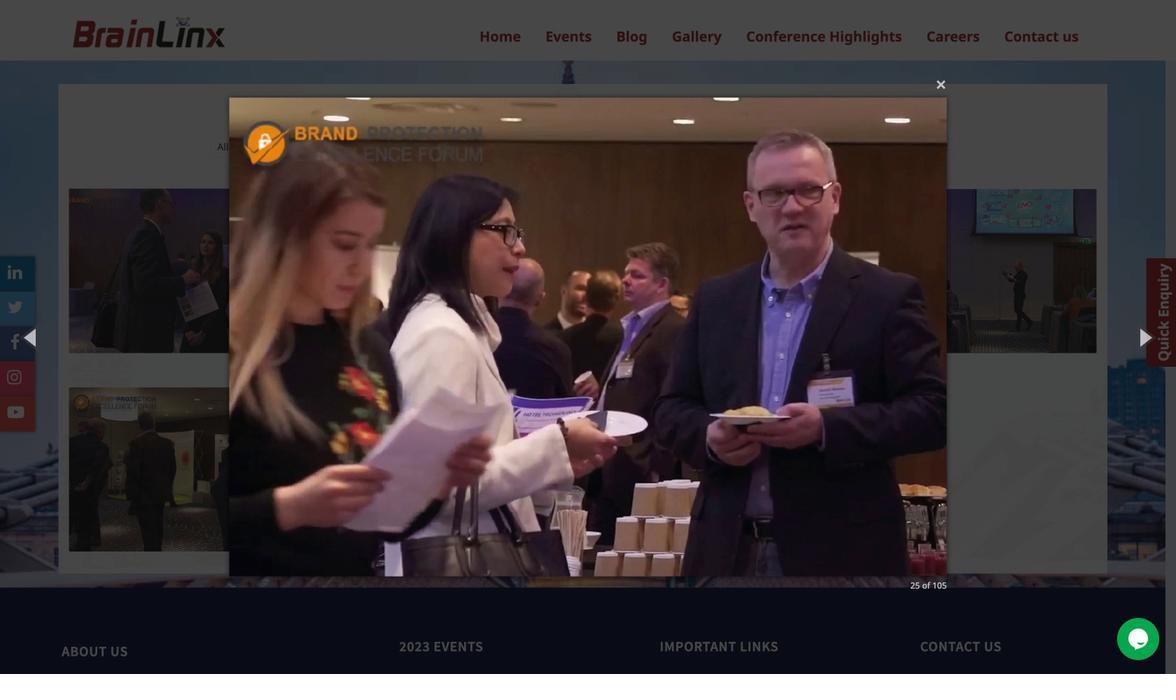 Task type: locate. For each thing, give the bounding box(es) containing it.
brainlinx logo image
[[69, 11, 227, 61]]

youtube play image
[[7, 404, 24, 421]]



Task type: vqa. For each thing, say whether or not it's contained in the screenshot.
The Enter Your Email email field
no



Task type: describe. For each thing, give the bounding box(es) containing it.
linkedin image
[[8, 264, 22, 281]]

blx discussion7 image
[[229, 70, 947, 605]]

twitter image
[[7, 299, 23, 316]]

instagram image
[[7, 369, 22, 386]]

facebook image
[[10, 334, 20, 351]]



